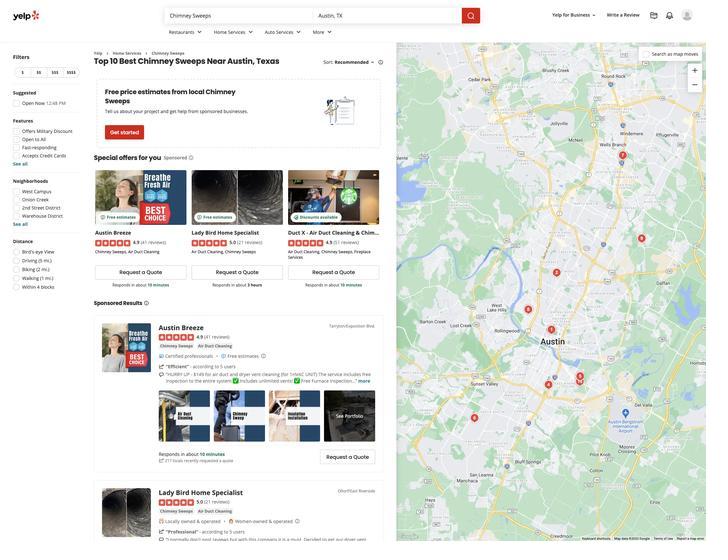 Task type: vqa. For each thing, say whether or not it's contained in the screenshot.


Task type: locate. For each thing, give the bounding box(es) containing it.
all down warehouse
[[22, 221, 28, 227]]

(41
[[141, 240, 147, 246], [204, 334, 211, 340]]

responding
[[32, 144, 57, 151]]

0 horizontal spatial minutes
[[153, 282, 169, 288]]

owned for women-
[[253, 518, 268, 525]]

5.0 up locally owned & operated
[[197, 499, 203, 505]]

in
[[131, 282, 135, 288], [231, 282, 235, 288], [324, 282, 328, 288], [181, 451, 185, 457]]

lady bird home specialist up locally owned & operated
[[159, 489, 243, 497]]

according for bird
[[202, 529, 223, 535]]

1 vertical spatial air duct cleaning button
[[197, 508, 233, 515]]

0 vertical spatial see all
[[13, 161, 28, 167]]

5.0 (21 reviews) up air duct cleaning, chimney sweeps
[[230, 240, 262, 246]]

free
[[105, 88, 119, 97], [107, 215, 116, 220], [203, 215, 212, 220], [228, 353, 237, 359], [301, 378, 311, 384]]

distance
[[13, 238, 33, 245]]

chimney sweeps up 'locally'
[[160, 509, 193, 514]]

to inside "hurry up - $149 for air duct and dryer vent cleaning (for 1hvac unit) the service includes free inspection to the entire system ✅ includes unlimited vents! ✅ free furnace inspection…"
[[189, 378, 194, 384]]

riverside
[[359, 489, 375, 494]]

district
[[45, 205, 61, 211], [48, 213, 63, 219]]

results
[[123, 300, 142, 307]]

in for bird
[[231, 282, 235, 288]]

1 vertical spatial (21
[[204, 499, 211, 505]]

0 vertical spatial for
[[563, 12, 570, 18]]

lady up air duct cleaning, chimney sweeps
[[192, 229, 204, 237]]

fast-
[[22, 144, 32, 151]]

(41 up chimney sweeps, air duct cleaning
[[141, 240, 147, 246]]

locally owned & operated
[[165, 518, 221, 525]]

0 vertical spatial see
[[13, 161, 21, 167]]

& for women-owned & operated
[[269, 518, 272, 525]]

terms
[[654, 537, 663, 541]]

sponsored
[[200, 108, 222, 115]]

tarryton/exposition blvd.
[[329, 323, 375, 329]]

services
[[228, 29, 245, 35], [276, 29, 294, 35], [125, 51, 141, 56], [288, 255, 303, 260]]

16 women owned v2 image
[[229, 519, 234, 524]]

2 24 chevron down v2 image from the left
[[295, 28, 303, 36]]

austin breeze link up certified
[[159, 323, 204, 332]]

sponsored for sponsored
[[164, 155, 187, 161]]

home services down find text box on the left top of the page
[[214, 29, 245, 35]]

request a quote
[[120, 269, 162, 276], [216, 269, 259, 276], [312, 269, 355, 276], [327, 454, 369, 461]]

1 vertical spatial and
[[230, 372, 238, 378]]

yelp
[[553, 12, 562, 18], [94, 51, 102, 56]]

0 vertical spatial chimney sweeps button
[[159, 343, 194, 350]]

2 horizontal spatial 4.9 star rating image
[[288, 240, 323, 246]]

5
[[220, 364, 223, 370], [230, 529, 232, 535]]

✅
[[233, 378, 239, 384], [294, 378, 300, 384]]

2 see all from the top
[[13, 221, 28, 227]]

air duct cleaning link up 16 women owned v2 icon
[[197, 508, 233, 515]]

lady bird home specialist image
[[574, 370, 587, 383], [102, 489, 151, 538]]

1 vertical spatial see all button
[[13, 221, 28, 227]]

auto services
[[265, 29, 294, 35]]

16 trending v2 image for lady
[[159, 529, 164, 535]]

1 16 speech v2 image from the top
[[159, 372, 164, 378]]

16 speech v2 image left "hurry
[[159, 372, 164, 378]]

0 horizontal spatial free estimates link
[[95, 170, 186, 225]]

2 all from the top
[[22, 221, 28, 227]]

0 horizontal spatial austin
[[95, 229, 112, 237]]

search image
[[467, 12, 475, 20]]

0 vertical spatial and
[[160, 108, 169, 115]]

1 operated from the left
[[201, 518, 221, 525]]

(41 up professionals
[[204, 334, 211, 340]]

bird up air duct cleaning, chimney sweeps
[[205, 229, 216, 237]]

0 horizontal spatial and
[[160, 108, 169, 115]]

1 open from the top
[[22, 100, 34, 106]]

2 free estimates link from the left
[[192, 170, 283, 225]]

chimney sweeps link
[[152, 51, 185, 56], [159, 343, 194, 350], [159, 508, 194, 515]]

0 horizontal spatial owned
[[181, 518, 195, 525]]

1 vertical spatial open
[[22, 136, 34, 143]]

2 horizontal spatial minutes
[[346, 282, 362, 288]]

austin liberty chimney image
[[574, 375, 587, 388], [574, 375, 587, 388]]

services inside the "air duct cleaning, chimney sweeps, fireplace services"
[[288, 255, 303, 260]]

chimney sweeps button
[[159, 343, 194, 350], [159, 508, 194, 515]]

open now 12:48 pm
[[22, 100, 66, 106]]

for up entire
[[205, 372, 211, 378]]

about up results
[[136, 282, 147, 288]]

discount
[[54, 128, 73, 134]]

none field find
[[170, 12, 308, 19]]

2 horizontal spatial 4.9
[[326, 240, 332, 246]]

0 vertical spatial austin breeze link
[[95, 229, 131, 237]]

sponsored
[[164, 155, 187, 161], [94, 300, 122, 307]]

chimney sweeps link up certified
[[159, 343, 194, 350]]

more
[[358, 378, 371, 384]]

group
[[688, 64, 702, 92], [11, 90, 81, 109], [11, 118, 81, 167], [11, 178, 81, 228]]

and
[[160, 108, 169, 115], [230, 372, 238, 378]]

filters
[[13, 53, 29, 61]]

yelp left 16 chevron right v2 image
[[94, 51, 102, 56]]

in up results
[[131, 282, 135, 288]]

the
[[319, 372, 326, 378]]

for left the you
[[139, 153, 148, 163]]

0 vertical spatial sponsored
[[164, 155, 187, 161]]

1 vertical spatial specialist
[[212, 489, 243, 497]]

request a quote for x
[[312, 269, 355, 276]]

sweeps inside free price estimates from local chimney sweeps tell us about your project and get help from sponsored businesses.
[[105, 97, 130, 106]]

chimney sweeps button up certified
[[159, 343, 194, 350]]

1 horizontal spatial minutes
[[206, 451, 225, 457]]

bird
[[205, 229, 216, 237], [176, 489, 189, 497]]

see for accepts credit cards
[[13, 161, 21, 167]]

search as map moves
[[652, 51, 699, 57]]

0 vertical spatial specialist
[[234, 229, 259, 237]]

mi.) right "(1"
[[45, 275, 53, 281]]

zoom in image
[[691, 66, 699, 74]]

district down 2nd street district
[[48, 213, 63, 219]]

1 16 trending v2 image from the top
[[159, 364, 164, 370]]

4.9 for breeze
[[133, 240, 140, 246]]

24 chevron down v2 image
[[247, 28, 255, 36], [326, 28, 334, 36]]

1 all from the top
[[22, 161, 28, 167]]

from left local
[[172, 88, 187, 97]]

2 chimney sweeps button from the top
[[159, 508, 194, 515]]

1 see all from the top
[[13, 161, 28, 167]]

5 star rating image
[[192, 240, 227, 246], [159, 499, 194, 506]]

about left 3
[[236, 282, 247, 288]]

1 horizontal spatial sponsored
[[164, 155, 187, 161]]

0 horizontal spatial sweeps,
[[112, 249, 127, 255]]

0 horizontal spatial 24 chevron down v2 image
[[196, 28, 204, 36]]

lady bird home specialist up air duct cleaning, chimney sweeps
[[192, 229, 259, 237]]

0 vertical spatial 5.0
[[230, 240, 236, 246]]

1 air duct cleaning from the top
[[198, 343, 232, 349]]

1 vertical spatial see
[[13, 221, 21, 227]]

0 horizontal spatial none field
[[170, 12, 308, 19]]

3 16 trending v2 image from the top
[[159, 529, 164, 535]]

& up 4.9 (51 reviews)
[[356, 229, 360, 237]]

request a quote for bird
[[216, 269, 259, 276]]

16 trending v2 image down 16 locally owned v2 image
[[159, 529, 164, 535]]

2 16 speech v2 image from the top
[[159, 538, 164, 541]]

- inside "hurry up - $149 for air duct and dryer vent cleaning (for 1hvac unit) the service includes free inspection to the entire system ✅ includes unlimited vents! ✅ free furnace inspection…"
[[191, 372, 192, 378]]

free estimates for bird
[[203, 215, 232, 220]]

0 horizontal spatial 24 chevron down v2 image
[[247, 28, 255, 36]]

2 see all button from the top
[[13, 221, 28, 227]]

&
[[356, 229, 360, 237], [197, 518, 200, 525], [269, 518, 272, 525]]

onion
[[22, 197, 35, 203]]

specialist
[[234, 229, 259, 237], [212, 489, 243, 497]]

1 horizontal spatial 5
[[230, 529, 232, 535]]

austin breeze up certified
[[159, 323, 204, 332]]

0 horizontal spatial 4.9
[[133, 240, 140, 246]]

2 cleaning, from the left
[[304, 249, 321, 255]]

2 owned from the left
[[253, 518, 268, 525]]

5 down 16 women owned v2 icon
[[230, 529, 232, 535]]

0 vertical spatial see all button
[[13, 161, 28, 167]]

chimney sweeps button for lady
[[159, 508, 194, 515]]

get started button
[[105, 125, 144, 140]]

chimney sweeps link for austin
[[159, 343, 194, 350]]

chimney sweeps button up 'locally'
[[159, 508, 194, 515]]

home services link right 16 chevron right v2 image
[[113, 51, 141, 56]]

business
[[571, 12, 590, 18]]

get
[[170, 108, 176, 115]]

0 vertical spatial 16 trending v2 image
[[159, 364, 164, 370]]

projects image
[[650, 12, 658, 20]]

austin breeze image
[[522, 303, 535, 316], [522, 303, 535, 316], [102, 323, 151, 372]]

16 chevron right v2 image
[[105, 51, 110, 56]]

1 vertical spatial bird
[[176, 489, 189, 497]]

24 chevron down v2 image inside home services link
[[247, 28, 255, 36]]

16 trending v2 image for austin
[[159, 364, 164, 370]]

0 vertical spatial from
[[172, 88, 187, 97]]

austin up chimney sweeps, air duct cleaning
[[95, 229, 112, 237]]

estimates inside free price estimates from local chimney sweeps tell us about your project and get help from sponsored businesses.
[[138, 88, 171, 97]]

2 vertical spatial chimney sweeps link
[[159, 508, 194, 515]]

and right duct
[[230, 372, 238, 378]]

1 vertical spatial 16 trending v2 image
[[159, 458, 164, 464]]

see all down accepts
[[13, 161, 28, 167]]

16 speech v2 image down 16 locally owned v2 image
[[159, 538, 164, 541]]

(41 for middle 4.9 star rating image
[[204, 334, 211, 340]]

4.9 star rating image
[[95, 240, 130, 246], [288, 240, 323, 246], [159, 334, 194, 341]]

services down "x"
[[288, 255, 303, 260]]

lone star air duct and chimney image
[[545, 323, 558, 336], [545, 323, 558, 336]]

5 for austin breeze
[[220, 364, 223, 370]]

24 chevron down v2 image for home services
[[247, 28, 255, 36]]

owned right 16 women owned v2 icon
[[253, 518, 268, 525]]

see all button
[[13, 161, 28, 167], [13, 221, 28, 227]]

responds in about 10 minutes up results
[[113, 282, 169, 288]]

best
[[119, 56, 136, 67]]

16 trending v2 image
[[159, 364, 164, 370], [159, 458, 164, 464], [159, 529, 164, 535]]

(51
[[334, 240, 340, 246]]

austin
[[95, 229, 112, 237], [159, 323, 180, 332]]

16 free estimates v2 image
[[100, 215, 106, 220], [197, 215, 202, 220]]

vent
[[252, 372, 261, 378]]

see all
[[13, 161, 28, 167], [13, 221, 28, 227]]

better service image
[[468, 412, 481, 425]]

users for austin breeze
[[224, 364, 236, 370]]

4.9 (41 reviews) up 16 free estimates v2 icon
[[197, 334, 230, 340]]

home services link down find text box on the left top of the page
[[209, 23, 260, 42]]

1 horizontal spatial 16 free estimates v2 image
[[197, 215, 202, 220]]

cleaning, inside the "air duct cleaning, chimney sweeps, fireplace services"
[[304, 249, 321, 255]]

1 horizontal spatial 4.9 (41 reviews)
[[197, 334, 230, 340]]

air duct cleaning for bird
[[198, 509, 232, 514]]

lady bird home specialist link up air duct cleaning, chimney sweeps
[[192, 229, 259, 237]]

option group
[[11, 238, 81, 293]]

24 chevron down v2 image inside more link
[[326, 28, 334, 36]]

2 air duct cleaning link from the top
[[197, 508, 233, 515]]

0 horizontal spatial &
[[197, 518, 200, 525]]

24 chevron down v2 image for restaurants
[[196, 28, 204, 36]]

-
[[307, 229, 308, 237], [190, 364, 192, 370], [191, 372, 192, 378], [199, 529, 201, 535]]

5 star rating image up 'locally'
[[159, 499, 194, 506]]

1 vertical spatial 16 speech v2 image
[[159, 538, 164, 541]]

open down the suggested
[[22, 100, 34, 106]]

1 none field from the left
[[170, 12, 308, 19]]

zoom out image
[[691, 81, 699, 89]]

1 air duct cleaning link from the top
[[197, 343, 233, 350]]

about down the "air duct cleaning, chimney sweeps, fireplace services" at top
[[329, 282, 340, 288]]

5.0 up air duct cleaning, chimney sweeps
[[230, 240, 236, 246]]

street
[[32, 205, 44, 211]]

1 vertical spatial for
[[139, 153, 148, 163]]

1 vertical spatial chimney sweeps
[[160, 343, 193, 349]]

request a quote button for x
[[288, 265, 379, 280]]

24 chevron down v2 image inside auto services link
[[295, 28, 303, 36]]

2 vertical spatial mi.)
[[45, 275, 53, 281]]

fireplace
[[354, 249, 371, 255]]

2 air duct cleaning from the top
[[198, 509, 232, 514]]

1 vertical spatial chimney sweeps button
[[159, 508, 194, 515]]

reviews) up 16 women owned v2 icon
[[212, 499, 230, 505]]

0 vertical spatial bird
[[205, 229, 216, 237]]

4.9 star rating image down "x"
[[288, 240, 323, 246]]

1 horizontal spatial sweeps,
[[339, 249, 353, 255]]

about for lady bird home specialist
[[236, 282, 247, 288]]

1 horizontal spatial lady
[[192, 229, 204, 237]]

lady bird home specialist for top lady bird home specialist link
[[192, 229, 259, 237]]

oltorf/east riverside
[[338, 489, 375, 494]]

2 24 chevron down v2 image from the left
[[326, 28, 334, 36]]

24 chevron down v2 image right more
[[326, 28, 334, 36]]

all
[[41, 136, 46, 143]]

24 chevron down v2 image inside restaurants link
[[196, 28, 204, 36]]

see all button down accepts
[[13, 161, 28, 167]]

home
[[214, 29, 227, 35], [113, 51, 124, 56], [218, 229, 233, 237], [191, 489, 210, 497]]

0 horizontal spatial (21
[[204, 499, 211, 505]]

1 cleaning, from the left
[[207, 249, 224, 255]]

in for x
[[324, 282, 328, 288]]

see up distance
[[13, 221, 21, 227]]

request a quote button for bird
[[192, 265, 283, 280]]

4.9
[[133, 240, 140, 246], [326, 240, 332, 246], [197, 334, 203, 340]]

5 up duct
[[220, 364, 223, 370]]

0 vertical spatial austin
[[95, 229, 112, 237]]

austin breeze up chimney sweeps, air duct cleaning
[[95, 229, 131, 237]]

chimney inside free price estimates from local chimney sweeps tell us about your project and get help from sponsored businesses.
[[206, 88, 236, 97]]

west campus
[[22, 188, 51, 195]]

of
[[664, 537, 667, 541]]

1 see all button from the top
[[13, 161, 28, 167]]

0 vertical spatial mi.)
[[44, 258, 52, 264]]

✅ down 1hvac in the left of the page
[[294, 378, 300, 384]]

pm
[[59, 100, 66, 106]]

2 operated from the left
[[273, 518, 293, 525]]

option group containing distance
[[11, 238, 81, 293]]

bird's-eye view
[[22, 249, 54, 255]]

sponsored right the you
[[164, 155, 187, 161]]

discounts
[[300, 215, 319, 220]]

5.0 (21 reviews) up 16 women owned v2 icon
[[197, 499, 230, 505]]

0 horizontal spatial map
[[674, 51, 683, 57]]

see all for warehouse
[[13, 221, 28, 227]]

businesses.
[[224, 108, 248, 115]]

1 vertical spatial 16 info v2 image
[[144, 301, 149, 306]]

1 ✅ from the left
[[233, 378, 239, 384]]

24 chevron down v2 image right auto services
[[295, 28, 303, 36]]

duct x - air duct cleaning & chimney sweep image
[[617, 149, 630, 162], [617, 149, 630, 162]]

home services
[[214, 29, 245, 35], [113, 51, 141, 56]]

16 speech v2 image for austin breeze
[[159, 372, 164, 378]]

air duct cleaning link up 16 free estimates v2 icon
[[197, 343, 233, 350]]

2 16 free estimates v2 image from the left
[[197, 215, 202, 220]]

inspection
[[166, 378, 188, 384]]

within 4 blocks
[[22, 284, 54, 290]]

24 chevron down v2 image for more
[[326, 28, 334, 36]]

16 discount available v2 image
[[293, 215, 299, 220]]

hammond fireplace and chimney service image
[[636, 232, 649, 245]]

sweeps,
[[112, 249, 127, 255], [339, 249, 353, 255]]

1 16 free estimates v2 image from the left
[[100, 215, 106, 220]]

free inside free price estimates from local chimney sweeps tell us about your project and get help from sponsored businesses.
[[105, 88, 119, 97]]

your
[[133, 108, 143, 115]]

mi.) for driving (5 mi.)
[[44, 258, 52, 264]]

1 vertical spatial austin
[[159, 323, 180, 332]]

16 trending v2 image down 16 certified professionals v2 image at the left bottom
[[159, 364, 164, 370]]

1 sweeps, from the left
[[112, 249, 127, 255]]

None field
[[170, 12, 308, 19], [319, 12, 457, 19]]

1 24 chevron down v2 image from the left
[[196, 28, 204, 36]]

sponsored left results
[[94, 300, 122, 307]]

see all down warehouse
[[13, 221, 28, 227]]

home services right 16 chevron right v2 image
[[113, 51, 141, 56]]

1 vertical spatial austin breeze link
[[159, 323, 204, 332]]

see left portfolio
[[336, 413, 344, 419]]

1 horizontal spatial breeze
[[182, 323, 204, 332]]

1 vertical spatial mi.)
[[41, 266, 49, 273]]

request a quote for breeze
[[120, 269, 162, 276]]

keyboard shortcuts
[[582, 537, 611, 541]]

217
[[165, 458, 172, 464]]

4.9 left (51
[[326, 240, 332, 246]]

1 air duct cleaning button from the top
[[197, 343, 233, 350]]

mi.)
[[44, 258, 52, 264], [41, 266, 49, 273], [45, 275, 53, 281]]

see for warehouse district
[[13, 221, 21, 227]]

yelp inside the "yelp for business" button
[[553, 12, 562, 18]]

3
[[248, 282, 250, 288]]

unit)
[[305, 372, 317, 378]]

request
[[120, 269, 140, 276], [216, 269, 237, 276], [312, 269, 333, 276], [327, 454, 347, 461]]

responds for bird
[[213, 282, 230, 288]]

0 vertical spatial (41
[[141, 240, 147, 246]]

1 vertical spatial 5
[[230, 529, 232, 535]]

yelp for yelp link
[[94, 51, 102, 56]]

district down the creek
[[45, 205, 61, 211]]

certified professionals
[[165, 353, 213, 359]]

and left the get
[[160, 108, 169, 115]]

2 sweeps, from the left
[[339, 249, 353, 255]]

& right women-
[[269, 518, 272, 525]]

top 10 best chimney sweeps near austin, texas
[[94, 56, 279, 67]]

about right the us
[[120, 108, 132, 115]]

$
[[22, 70, 24, 75]]

free inside "hurry up - $149 for air duct and dryer vent cleaning (for 1hvac unit) the service includes free inspection to the entire system ✅ includes unlimited vents! ✅ free furnace inspection…"
[[301, 378, 311, 384]]

1 24 chevron down v2 image from the left
[[247, 28, 255, 36]]

©2023
[[629, 537, 639, 541]]

24 chevron down v2 image
[[196, 28, 204, 36], [295, 28, 303, 36]]

1 horizontal spatial 24 chevron down v2 image
[[326, 28, 334, 36]]

1 vertical spatial lady bird home specialist
[[159, 489, 243, 497]]

biking
[[22, 266, 35, 273]]

austin breeze link up chimney sweeps, air duct cleaning
[[95, 229, 131, 237]]

0 vertical spatial 4.9 (41 reviews)
[[133, 240, 166, 246]]

0 vertical spatial (21
[[237, 240, 244, 246]]

2 air duct cleaning button from the top
[[197, 508, 233, 515]]

moves
[[685, 51, 699, 57]]

2 none field from the left
[[319, 12, 457, 19]]

for inside "hurry up - $149 for air duct and dryer vent cleaning (for 1hvac unit) the service includes free inspection to the entire system ✅ includes unlimited vents! ✅ free furnace inspection…"
[[205, 372, 211, 378]]

responds in about 10 minutes down the "air duct cleaning, chimney sweeps, fireplace services" at top
[[305, 282, 362, 288]]

users
[[224, 364, 236, 370], [233, 529, 245, 535]]

open
[[22, 100, 34, 106], [22, 136, 34, 143]]

see all button down warehouse
[[13, 221, 28, 227]]

5 star rating image up air duct cleaning, chimney sweeps
[[192, 240, 227, 246]]

4.9 up chimney sweeps, air duct cleaning
[[133, 240, 140, 246]]

air duct cleaning for breeze
[[198, 343, 232, 349]]

1 chimney sweeps button from the top
[[159, 343, 194, 350]]

reviews) up air duct cleaning, chimney sweeps
[[245, 240, 262, 246]]

restaurants link
[[164, 23, 209, 42]]

0 horizontal spatial cleaning,
[[207, 249, 224, 255]]

specialist up 16 women owned v2 icon
[[212, 489, 243, 497]]

operated for women-owned & operated
[[273, 518, 293, 525]]

1 free estimates link from the left
[[95, 170, 186, 225]]

16 trending v2 image left 217
[[159, 458, 164, 464]]

0 horizontal spatial lady bird home specialist image
[[102, 489, 151, 538]]

1 horizontal spatial ✅
[[294, 378, 300, 384]]

16 free estimates v2 image for lady
[[197, 215, 202, 220]]

1 vertical spatial 5.0 (21 reviews)
[[197, 499, 230, 505]]

2 open from the top
[[22, 136, 34, 143]]

0 horizontal spatial yelp
[[94, 51, 102, 56]]

1 owned from the left
[[181, 518, 195, 525]]

users up duct
[[224, 364, 236, 370]]

map for moves
[[674, 51, 683, 57]]

quote for breeze
[[147, 269, 162, 276]]

google
[[640, 537, 650, 541]]

users down women-
[[233, 529, 245, 535]]

chimney sweeps
[[152, 51, 185, 56], [160, 343, 193, 349], [160, 509, 193, 514]]

mi.) right (2
[[41, 266, 49, 273]]

0 vertical spatial air duct cleaning link
[[197, 343, 233, 350]]

home inside business categories element
[[214, 29, 227, 35]]

request for bird
[[216, 269, 237, 276]]

owned
[[181, 518, 195, 525], [253, 518, 268, 525]]

2 vertical spatial 16 trending v2 image
[[159, 529, 164, 535]]

reviews) for austin breeze
[[148, 240, 166, 246]]

air
[[310, 229, 317, 237], [128, 249, 133, 255], [192, 249, 197, 255], [288, 249, 293, 255], [198, 343, 204, 349], [198, 509, 204, 514]]

info icon image
[[261, 354, 266, 359], [261, 354, 266, 359], [295, 519, 300, 524], [295, 519, 300, 524]]

0 vertical spatial austin breeze
[[95, 229, 131, 237]]

- right up
[[191, 372, 192, 378]]

in down the "air duct cleaning, chimney sweeps, fireplace services" at top
[[324, 282, 328, 288]]

open down offers at the top
[[22, 136, 34, 143]]

see up "neighborhoods"
[[13, 161, 21, 167]]

0 horizontal spatial 4.9 (41 reviews)
[[133, 240, 166, 246]]

now
[[35, 100, 45, 106]]

1 vertical spatial home services link
[[113, 51, 141, 56]]

chimney sweeps right 16 chevron right v2 icon
[[152, 51, 185, 56]]

16 info v2 image
[[378, 60, 384, 65]]

0 horizontal spatial operated
[[201, 518, 221, 525]]

12:48
[[46, 100, 58, 106]]

2 horizontal spatial for
[[563, 12, 570, 18]]

16 speech v2 image
[[159, 372, 164, 378], [159, 538, 164, 541]]

yelp left business
[[553, 12, 562, 18]]

air duct cleaning button for breeze
[[197, 343, 233, 350]]

yelp for yelp for business
[[553, 12, 562, 18]]

professionals
[[185, 353, 213, 359]]

all down accepts
[[22, 161, 28, 167]]

1 horizontal spatial map
[[690, 537, 697, 541]]

chimney sweeps button for austin
[[159, 343, 194, 350]]

0 horizontal spatial sponsored
[[94, 300, 122, 307]]

lady up 16 locally owned v2 image
[[159, 489, 174, 497]]

reviews)
[[148, 240, 166, 246], [245, 240, 262, 246], [341, 240, 359, 246], [212, 334, 230, 340], [212, 499, 230, 505]]

free estimates link for bird
[[192, 170, 283, 225]]

0 vertical spatial according
[[193, 364, 214, 370]]

2 vertical spatial for
[[205, 372, 211, 378]]

lady bird home specialist link
[[192, 229, 259, 237], [159, 489, 243, 497]]

1 horizontal spatial for
[[205, 372, 211, 378]]

1 vertical spatial all
[[22, 221, 28, 227]]

24 chevron down v2 image left auto
[[247, 28, 255, 36]]

None search field
[[165, 8, 482, 23]]

✅ right system
[[233, 378, 239, 384]]

about inside free price estimates from local chimney sweeps tell us about your project and get help from sponsored businesses.
[[120, 108, 132, 115]]

request a quote button for breeze
[[95, 265, 186, 280]]

0 vertical spatial lady bird home specialist link
[[192, 229, 259, 237]]

group containing neighborhoods
[[11, 178, 81, 228]]

lady
[[192, 229, 204, 237], [159, 489, 174, 497]]

about for austin breeze
[[136, 282, 147, 288]]

all for accepts credit cards
[[22, 161, 28, 167]]

16 info v2 image
[[189, 155, 194, 161], [144, 301, 149, 306]]

search
[[652, 51, 667, 57]]

2nd street district
[[22, 205, 61, 211]]

austin up certified
[[159, 323, 180, 332]]

owned up "professional" in the left bottom of the page
[[181, 518, 195, 525]]

1 vertical spatial (41
[[204, 334, 211, 340]]

16 free estimates v2 image for austin
[[100, 215, 106, 220]]

all
[[22, 161, 28, 167], [22, 221, 28, 227]]

1 horizontal spatial austin
[[159, 323, 180, 332]]

from right help
[[188, 108, 199, 115]]



Task type: describe. For each thing, give the bounding box(es) containing it.
0 horizontal spatial home services link
[[113, 51, 141, 56]]

4.9 (41 reviews) for middle 4.9 star rating image
[[197, 334, 230, 340]]

lady bird home specialist image
[[574, 370, 587, 383]]

(41 for breeze 4.9 star rating image
[[141, 240, 147, 246]]

responds for breeze
[[113, 282, 130, 288]]

none field near
[[319, 12, 457, 19]]

2 ✅ from the left
[[294, 378, 300, 384]]

$$ button
[[31, 68, 47, 78]]

about up recently
[[186, 451, 199, 457]]

hours
[[251, 282, 262, 288]]

sweeps, inside the "air duct cleaning, chimney sweeps, fireplace services"
[[339, 249, 353, 255]]

report a map error link
[[677, 537, 704, 541]]

1 vertical spatial lady bird home specialist image
[[102, 489, 151, 538]]

hill country air duct and chimney sweeps image
[[542, 378, 555, 392]]

1 horizontal spatial 4.9 star rating image
[[159, 334, 194, 341]]

duct inside the "air duct cleaning, chimney sweeps, fireplace services"
[[294, 249, 303, 255]]

chimney sweeps link for lady
[[159, 508, 194, 515]]

air inside the "air duct cleaning, chimney sweeps, fireplace services"
[[288, 249, 293, 255]]

includes
[[344, 372, 361, 378]]

0 vertical spatial chimney sweeps
[[152, 51, 185, 56]]

2 horizontal spatial &
[[356, 229, 360, 237]]

16 chevron down v2 image
[[370, 60, 375, 65]]

reviews) up 16 free estimates v2 icon
[[212, 334, 230, 340]]

1 vertical spatial 5.0
[[197, 499, 203, 505]]

tarryton/exposition
[[329, 323, 365, 329]]

minutes for duct x - air duct cleaning & chimney sweep
[[346, 282, 362, 288]]

services down find text box on the left top of the page
[[228, 29, 245, 35]]

restaurants
[[169, 29, 194, 35]]

4.9 star rating image for x
[[288, 240, 323, 246]]

recently
[[184, 458, 199, 464]]

16 speech v2 image for lady bird home specialist
[[159, 538, 164, 541]]

discounts available link
[[288, 170, 379, 225]]

about for duct x - air duct cleaning & chimney sweep
[[329, 282, 340, 288]]

driving
[[22, 258, 37, 264]]

in up the locals
[[181, 451, 185, 457]]

use
[[668, 537, 673, 541]]

bjord u. image
[[682, 9, 693, 21]]

free estimates link for breeze
[[95, 170, 186, 225]]

$$$ button
[[47, 68, 63, 78]]

chimney sweeps, air duct cleaning
[[95, 249, 160, 255]]

x
[[302, 229, 305, 237]]

home up locally owned & operated
[[191, 489, 210, 497]]

more link
[[308, 23, 339, 42]]

see all button for accepts credit cards
[[13, 161, 28, 167]]

cleaning
[[262, 372, 280, 378]]

4.9 (41 reviews) for breeze 4.9 star rating image
[[133, 240, 166, 246]]

service
[[328, 372, 342, 378]]

0 vertical spatial lady
[[192, 229, 204, 237]]

report
[[677, 537, 687, 541]]

group containing suggested
[[11, 90, 81, 109]]

auto services link
[[260, 23, 308, 42]]

accepts credit cards
[[22, 153, 66, 159]]

air duct cleaning, chimney sweeps
[[192, 249, 256, 255]]

group containing features
[[11, 118, 81, 167]]

see portfolio link
[[324, 391, 375, 442]]

open to all
[[22, 136, 46, 143]]

neighborhoods
[[13, 178, 48, 184]]

1 horizontal spatial from
[[188, 108, 199, 115]]

west
[[22, 188, 33, 195]]

1 horizontal spatial austin breeze link
[[159, 323, 204, 332]]

responds in about 10 minutes for breeze
[[113, 282, 169, 288]]

- down certified professionals
[[190, 364, 192, 370]]

see all button for warehouse district
[[13, 221, 28, 227]]

near
[[207, 56, 226, 67]]

1 vertical spatial lady bird home specialist link
[[159, 489, 243, 497]]

$$$
[[52, 70, 58, 75]]

up
[[184, 372, 190, 378]]

quote
[[223, 458, 233, 464]]

minutes for austin breeze
[[153, 282, 169, 288]]

project
[[144, 108, 159, 115]]

4.9 star rating image for breeze
[[95, 240, 130, 246]]

reviews) for lady bird home specialist
[[245, 240, 262, 246]]

1 horizontal spatial (21
[[237, 240, 244, 246]]

open for open now 12:48 pm
[[22, 100, 34, 106]]

services left 16 chevron right v2 icon
[[125, 51, 141, 56]]

request for x
[[312, 269, 333, 276]]

quote for bird
[[243, 269, 259, 276]]

offers
[[119, 153, 137, 163]]

"hurry
[[166, 372, 182, 378]]

women-
[[235, 518, 253, 525]]

onion creek
[[22, 197, 49, 203]]

as
[[668, 51, 673, 57]]

users for lady bird home specialist
[[233, 529, 245, 535]]

terms of use
[[654, 537, 673, 541]]

see all for accepts
[[13, 161, 28, 167]]

0 vertical spatial 5 star rating image
[[192, 240, 227, 246]]

16 certified professionals v2 image
[[159, 354, 164, 359]]

0 horizontal spatial austin breeze link
[[95, 229, 131, 237]]

for inside button
[[563, 12, 570, 18]]

system
[[217, 378, 232, 384]]

air duct cleaning button for bird
[[197, 508, 233, 515]]

dryer
[[239, 372, 251, 378]]

austin,
[[227, 56, 255, 67]]

1 horizontal spatial 5.0
[[230, 240, 236, 246]]

0 horizontal spatial austin breeze
[[95, 229, 131, 237]]

1 horizontal spatial 4.9
[[197, 334, 203, 340]]

0 vertical spatial 5.0 (21 reviews)
[[230, 240, 262, 246]]

google image
[[398, 533, 420, 541]]

sponsored results
[[94, 300, 142, 307]]

warehouse
[[22, 213, 46, 219]]

inspection…"
[[330, 378, 357, 384]]

5 for lady bird home specialist
[[230, 529, 232, 535]]

free price estimates from local chimney sweeps image
[[324, 95, 357, 128]]

walking (1 mi.)
[[22, 275, 53, 281]]

free estimates for breeze
[[107, 215, 136, 220]]

0 horizontal spatial breeze
[[113, 229, 131, 237]]

16 free estimates v2 image
[[221, 354, 226, 359]]

1 vertical spatial home services
[[113, 51, 141, 56]]

16 chevron down v2 image
[[592, 13, 597, 18]]

biking (2 mi.)
[[22, 266, 49, 273]]

air duct cleaning link for breeze
[[197, 343, 233, 350]]

free price estimates from local chimney sweeps tell us about your project and get help from sponsored businesses.
[[105, 88, 248, 115]]

all for warehouse district
[[22, 221, 28, 227]]

0 horizontal spatial for
[[139, 153, 148, 163]]

top
[[94, 56, 108, 67]]

0 vertical spatial district
[[45, 205, 61, 211]]

air duct cleaning link for bird
[[197, 508, 233, 515]]

map for error
[[690, 537, 697, 541]]

according for breeze
[[193, 364, 214, 370]]

specialist for top lady bird home specialist link
[[234, 229, 259, 237]]

and inside "hurry up - $149 for air duct and dryer vent cleaning (for 1hvac unit) the service includes free inspection to the entire system ✅ includes unlimited vents! ✅ free furnace inspection…"
[[230, 372, 238, 378]]

2 vertical spatial see
[[336, 413, 344, 419]]

in for breeze
[[131, 282, 135, 288]]

reviews) for duct x - air duct cleaning & chimney sweep
[[341, 240, 359, 246]]

24 chevron down v2 image for auto services
[[295, 28, 303, 36]]

home right 16 chevron right v2 image
[[113, 51, 124, 56]]

1 vertical spatial 5 star rating image
[[159, 499, 194, 506]]

0 vertical spatial home services link
[[209, 23, 260, 42]]

1 vertical spatial district
[[48, 213, 63, 219]]

recommended button
[[335, 59, 375, 65]]

1 vertical spatial lady
[[159, 489, 174, 497]]

vents!
[[280, 378, 293, 384]]

help
[[178, 108, 187, 115]]

duct x - air duct cleaning & chimney sweep link
[[288, 229, 402, 237]]

request for breeze
[[120, 269, 140, 276]]

services right auto
[[276, 29, 294, 35]]

includes
[[240, 378, 258, 384]]

fast-responding
[[22, 144, 57, 151]]

operated for locally owned & operated
[[201, 518, 221, 525]]

mi.) for biking (2 mi.)
[[41, 266, 49, 273]]

home services inside business categories element
[[214, 29, 245, 35]]

offers
[[22, 128, 35, 134]]

driving (5 mi.)
[[22, 258, 52, 264]]

Near text field
[[319, 12, 457, 19]]

- down locally owned & operated
[[199, 529, 201, 535]]

features
[[13, 118, 33, 124]]

responds for x
[[305, 282, 323, 288]]

business categories element
[[164, 23, 693, 42]]

user actions element
[[547, 8, 702, 48]]

within
[[22, 284, 36, 290]]

lady bird home specialist for bottom lady bird home specialist link
[[159, 489, 243, 497]]

2 16 trending v2 image from the top
[[159, 458, 164, 464]]

mi.) for walking (1 mi.)
[[45, 275, 53, 281]]

1 horizontal spatial lady bird home specialist image
[[574, 370, 587, 383]]

map
[[615, 537, 621, 541]]

women-owned & operated
[[235, 518, 293, 525]]

- right "x"
[[307, 229, 308, 237]]

1 horizontal spatial bird
[[205, 229, 216, 237]]

(for
[[281, 372, 289, 378]]

1 horizontal spatial austin breeze
[[159, 323, 204, 332]]

special
[[94, 153, 118, 163]]

owned for locally
[[181, 518, 195, 525]]

1 horizontal spatial 16 info v2 image
[[189, 155, 194, 161]]

chimney sweeps for austin
[[160, 343, 193, 349]]

chimney sweeps for lady
[[160, 509, 193, 514]]

auto
[[265, 29, 275, 35]]

recommended
[[335, 59, 369, 65]]

16 chevron right v2 image
[[144, 51, 149, 56]]

responds in about 10 minutes up recently
[[159, 451, 225, 457]]

"professional" - according to 5 users
[[166, 529, 245, 535]]

suggested
[[13, 90, 36, 96]]

cleaning, for home
[[207, 249, 224, 255]]

1 vertical spatial breeze
[[182, 323, 204, 332]]

0 vertical spatial chimney sweeps link
[[152, 51, 185, 56]]

home up air duct cleaning, chimney sweeps
[[218, 229, 233, 237]]

"professional"
[[166, 529, 198, 535]]

0 horizontal spatial from
[[172, 88, 187, 97]]

available
[[320, 215, 338, 220]]

quote for x
[[339, 269, 355, 276]]

get
[[110, 129, 119, 136]]

oltorf/east
[[338, 489, 358, 494]]

& for locally owned & operated
[[197, 518, 200, 525]]

4.9 for x
[[326, 240, 332, 246]]

absolute chimney experts image
[[550, 266, 564, 279]]

(5
[[38, 258, 42, 264]]

$$$$ button
[[63, 68, 80, 78]]

duct x - air duct cleaning & chimney sweep
[[288, 229, 402, 237]]

more
[[313, 29, 324, 35]]

cleaning, for -
[[304, 249, 321, 255]]

write a review
[[607, 12, 640, 18]]

notifications image
[[666, 12, 674, 20]]

open for open to all
[[22, 136, 34, 143]]

specialist for bottom lady bird home specialist link
[[212, 489, 243, 497]]

sponsored for sponsored results
[[94, 300, 122, 307]]

Find text field
[[170, 12, 308, 19]]

chimney inside the "air duct cleaning, chimney sweeps, fireplace services"
[[322, 249, 338, 255]]

16 locally owned v2 image
[[159, 519, 164, 524]]

entire
[[203, 378, 215, 384]]

and inside free price estimates from local chimney sweeps tell us about your project and get help from sponsored businesses.
[[160, 108, 169, 115]]

blvd.
[[366, 323, 375, 329]]

responds in about 10 minutes for x
[[305, 282, 362, 288]]

map region
[[394, 0, 706, 541]]

4.9 (51 reviews)
[[326, 240, 359, 246]]

0 horizontal spatial bird
[[176, 489, 189, 497]]

certified
[[165, 353, 183, 359]]

terms of use link
[[654, 537, 673, 541]]



